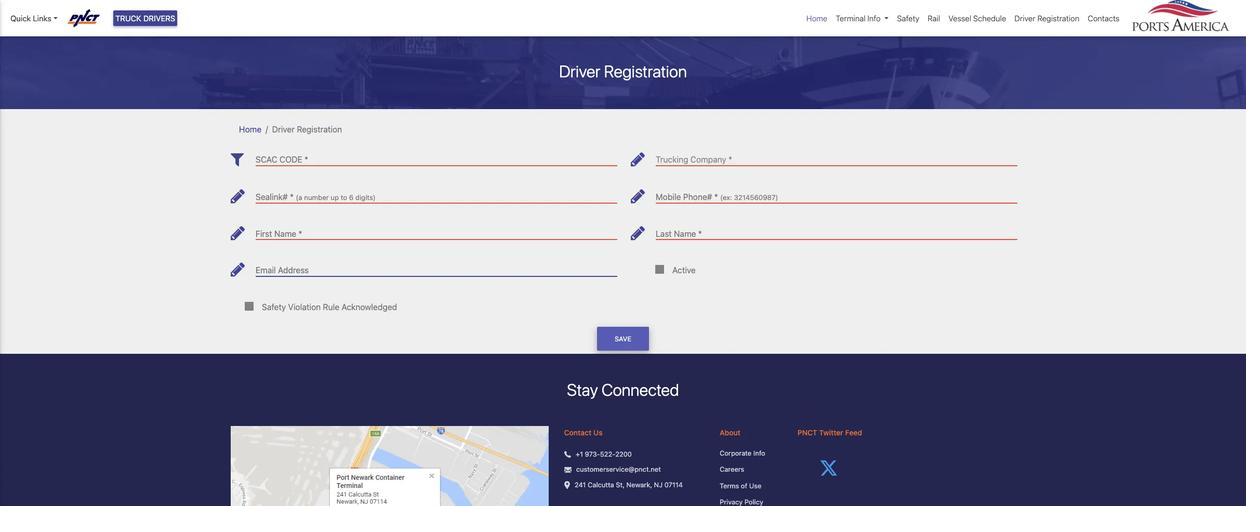 Task type: locate. For each thing, give the bounding box(es) containing it.
0 horizontal spatial to
[[256, 13, 264, 23]]

acknowledged
[[342, 302, 397, 312]]

home up scac
[[239, 125, 261, 134]]

0 vertical spatial driver registration
[[1015, 13, 1080, 23]]

None text field
[[656, 184, 1018, 203]]

0 horizontal spatial name
[[274, 229, 296, 238]]

1 horizontal spatial home
[[807, 13, 828, 23]]

0 horizontal spatial home
[[239, 125, 261, 134]]

1 vertical spatial pnct
[[798, 428, 817, 437]]

1 name from the left
[[274, 229, 296, 238]]

* right company
[[729, 155, 732, 164]]

name right first
[[274, 229, 296, 238]]

from
[[217, 13, 234, 23]]

info for corporate info
[[753, 449, 765, 457]]

code
[[280, 155, 302, 164]]

1 horizontal spatial name
[[674, 229, 696, 238]]

None text field
[[256, 184, 617, 203]]

info for terminal info
[[868, 13, 881, 23]]

2 horizontal spatial driver registration
[[1015, 13, 1080, 23]]

0 horizontal spatial registration
[[297, 125, 342, 134]]

home link left terminal
[[802, 8, 832, 28]]

terms of use link
[[720, 481, 782, 491]]

1 horizontal spatial driver registration
[[559, 61, 687, 81]]

corporate
[[720, 449, 752, 457]]

email address
[[256, 266, 309, 275]]

stay
[[567, 380, 598, 400]]

1 vertical spatial home link
[[239, 125, 261, 134]]

sealink# * (a number up to 6 digits)
[[256, 192, 376, 202]]

customerservice@pnct.net link
[[576, 465, 661, 475]]

* right last
[[698, 229, 702, 238]]

vessel schedule link
[[944, 8, 1010, 28]]

driver
[[1015, 13, 1036, 23], [559, 61, 601, 81], [272, 125, 295, 134]]

registration
[[1038, 13, 1080, 23], [604, 61, 687, 81], [297, 125, 342, 134]]

pnct inside alert
[[53, 13, 74, 23]]

home
[[807, 13, 828, 23], [239, 125, 261, 134]]

*
[[304, 155, 308, 164], [729, 155, 732, 164], [290, 192, 294, 202], [714, 192, 718, 202], [299, 229, 302, 238], [698, 229, 702, 238]]

+1
[[576, 450, 583, 458]]

connected
[[602, 380, 679, 400]]

links
[[33, 13, 51, 23]]

1 vertical spatial driver
[[559, 61, 601, 81]]

home link up scac
[[239, 125, 261, 134]]

241 calcutta st, newark, nj 07114 link
[[575, 480, 683, 490]]

pnct for pnct will be open on columbus day (10/9) from 6am to 4pm.*click for details*
[[53, 13, 74, 23]]

2 vertical spatial driver registration
[[272, 125, 342, 134]]

SCAC CODE * search field
[[256, 147, 617, 166]]

07114
[[665, 481, 683, 489]]

* right code
[[304, 155, 308, 164]]

safety left rail in the top right of the page
[[897, 13, 919, 23]]

day
[[175, 13, 190, 23]]

details*
[[327, 13, 356, 23]]

nj
[[654, 481, 663, 489]]

about
[[720, 428, 741, 437]]

home link
[[802, 8, 832, 28], [239, 125, 261, 134]]

1 vertical spatial registration
[[604, 61, 687, 81]]

to inside sealink# * (a number up to 6 digits)
[[341, 193, 347, 202]]

customerservice@pnct.net
[[576, 465, 661, 474]]

rail
[[928, 13, 940, 23]]

name
[[274, 229, 296, 238], [674, 229, 696, 238]]

2 vertical spatial driver
[[272, 125, 295, 134]]

0 horizontal spatial pnct
[[53, 13, 74, 23]]

safety violation rule acknowledged
[[262, 302, 397, 312]]

rule
[[323, 302, 339, 312]]

last name *
[[656, 229, 702, 238]]

241 calcutta st, newark, nj 07114
[[575, 481, 683, 489]]

to
[[256, 13, 264, 23], [341, 193, 347, 202]]

vessel schedule
[[949, 13, 1006, 23]]

0 horizontal spatial safety
[[262, 302, 286, 312]]

up
[[331, 193, 339, 202]]

1 horizontal spatial info
[[868, 13, 881, 23]]

pnct
[[53, 13, 74, 23], [798, 428, 817, 437]]

scac code *
[[256, 155, 308, 164]]

to right 6am
[[256, 13, 264, 23]]

1 horizontal spatial home link
[[802, 8, 832, 28]]

6
[[349, 193, 354, 202]]

terms of use
[[720, 482, 761, 490]]

0 vertical spatial safety
[[897, 13, 919, 23]]

quick links
[[10, 13, 51, 23]]

0 vertical spatial home
[[807, 13, 828, 23]]

1 horizontal spatial to
[[341, 193, 347, 202]]

phone#
[[683, 192, 712, 202]]

info right terminal
[[868, 13, 881, 23]]

0 horizontal spatial info
[[753, 449, 765, 457]]

safety for safety violation rule acknowledged
[[262, 302, 286, 312]]

Last Name * text field
[[656, 221, 1018, 240]]

info
[[868, 13, 881, 23], [753, 449, 765, 457]]

0 vertical spatial pnct
[[53, 13, 74, 23]]

safety left violation
[[262, 302, 286, 312]]

careers
[[720, 465, 744, 474]]

name for last
[[674, 229, 696, 238]]

columbus
[[135, 13, 173, 23]]

address
[[278, 266, 309, 275]]

driver registration
[[1015, 13, 1080, 23], [559, 61, 687, 81], [272, 125, 342, 134]]

info inside corporate info link
[[753, 449, 765, 457]]

name right last
[[674, 229, 696, 238]]

1 vertical spatial to
[[341, 193, 347, 202]]

info up careers link
[[753, 449, 765, 457]]

terminal
[[836, 13, 866, 23]]

vessel
[[949, 13, 971, 23]]

6am
[[236, 13, 254, 23]]

1 horizontal spatial safety
[[897, 13, 919, 23]]

2 vertical spatial registration
[[297, 125, 342, 134]]

drivers
[[143, 13, 175, 23]]

* left (ex:
[[714, 192, 718, 202]]

0 vertical spatial info
[[868, 13, 881, 23]]

(10/9)
[[192, 13, 214, 23]]

driver registration link
[[1010, 8, 1084, 28]]

0 vertical spatial to
[[256, 13, 264, 23]]

pnct left will
[[53, 13, 74, 23]]

home left terminal
[[807, 13, 828, 23]]

pnct left twitter
[[798, 428, 817, 437]]

us
[[593, 428, 603, 437]]

241
[[575, 481, 586, 489]]

0 vertical spatial registration
[[1038, 13, 1080, 23]]

name for first
[[274, 229, 296, 238]]

* for scac code *
[[304, 155, 308, 164]]

of
[[741, 482, 747, 490]]

company
[[691, 155, 726, 164]]

2 name from the left
[[674, 229, 696, 238]]

1 horizontal spatial pnct
[[798, 428, 817, 437]]

1 vertical spatial safety
[[262, 302, 286, 312]]

0 horizontal spatial driver registration
[[272, 125, 342, 134]]

1 horizontal spatial driver
[[559, 61, 601, 81]]

to left 6
[[341, 193, 347, 202]]

newark,
[[627, 481, 652, 489]]

2 horizontal spatial driver
[[1015, 13, 1036, 23]]

1 vertical spatial info
[[753, 449, 765, 457]]

First Name * text field
[[256, 221, 617, 240]]

contact
[[564, 428, 592, 437]]

twitter
[[819, 428, 843, 437]]

0 horizontal spatial home link
[[239, 125, 261, 134]]

pnct will be open on columbus day (10/9) from 6am to 4pm.*click for details* alert
[[0, 3, 1246, 31]]

email
[[256, 266, 276, 275]]

973-
[[585, 450, 600, 458]]

first name *
[[256, 229, 302, 238]]

info inside terminal info link
[[868, 13, 881, 23]]

3214560987)
[[734, 193, 778, 202]]

* down (a
[[299, 229, 302, 238]]

pnct will be open on columbus day (10/9) from 6am to 4pm.*click for details* link
[[53, 12, 356, 24]]



Task type: vqa. For each thing, say whether or not it's contained in the screenshot.
the bottommost Single
no



Task type: describe. For each thing, give the bounding box(es) containing it.
will
[[77, 13, 89, 23]]

schedule
[[973, 13, 1006, 23]]

digits)
[[355, 193, 376, 202]]

number
[[304, 193, 329, 202]]

mobile
[[656, 192, 681, 202]]

safety link
[[893, 8, 924, 28]]

be
[[91, 13, 100, 23]]

1 horizontal spatial registration
[[604, 61, 687, 81]]

use
[[749, 482, 761, 490]]

2200
[[615, 450, 632, 458]]

corporate info link
[[720, 448, 782, 458]]

quick links link
[[10, 12, 58, 24]]

truck
[[115, 13, 141, 23]]

+1 973-522-2200 link
[[576, 449, 632, 460]]

feed
[[845, 428, 862, 437]]

1 vertical spatial home
[[239, 125, 261, 134]]

rail link
[[924, 8, 944, 28]]

+1 973-522-2200
[[576, 450, 632, 458]]

* left (a
[[290, 192, 294, 202]]

violation
[[288, 302, 321, 312]]

2 horizontal spatial registration
[[1038, 13, 1080, 23]]

truck drivers link
[[113, 10, 177, 26]]

4pm.*click
[[266, 13, 312, 23]]

Trucking Company * text field
[[656, 147, 1018, 166]]

0 vertical spatial home link
[[802, 8, 832, 28]]

corporate info
[[720, 449, 765, 457]]

last
[[656, 229, 672, 238]]

quick
[[10, 13, 31, 23]]

truck drivers
[[115, 13, 175, 23]]

active
[[672, 266, 696, 275]]

0 horizontal spatial driver
[[272, 125, 295, 134]]

1 vertical spatial driver registration
[[559, 61, 687, 81]]

calcutta
[[588, 481, 614, 489]]

save button
[[597, 327, 649, 351]]

save
[[615, 335, 631, 343]]

safety for safety
[[897, 13, 919, 23]]

* for last name *
[[698, 229, 702, 238]]

pnct for pnct twitter feed
[[798, 428, 817, 437]]

st,
[[616, 481, 625, 489]]

(ex:
[[720, 193, 732, 202]]

terms
[[720, 482, 739, 490]]

Email Address text field
[[256, 257, 617, 276]]

0 vertical spatial driver
[[1015, 13, 1036, 23]]

careers link
[[720, 465, 782, 475]]

contacts link
[[1084, 8, 1124, 28]]

mobile phone# * (ex: 3214560987)
[[656, 192, 778, 202]]

pnct twitter feed
[[798, 428, 862, 437]]

trucking company *
[[656, 155, 732, 164]]

contact us
[[564, 428, 603, 437]]

sealink#
[[256, 192, 288, 202]]

on
[[124, 13, 133, 23]]

to inside alert
[[256, 13, 264, 23]]

(a
[[296, 193, 302, 202]]

* for trucking company *
[[729, 155, 732, 164]]

open
[[103, 13, 121, 23]]

trucking
[[656, 155, 688, 164]]

* for first name *
[[299, 229, 302, 238]]

pnct will be open on columbus day (10/9) from 6am to 4pm.*click for details*
[[53, 13, 356, 23]]

stay connected
[[567, 380, 679, 400]]

scac
[[256, 155, 277, 164]]

* for mobile phone# * (ex: 3214560987)
[[714, 192, 718, 202]]

for
[[314, 13, 324, 23]]

contacts
[[1088, 13, 1120, 23]]

522-
[[600, 450, 615, 458]]

terminal info link
[[832, 8, 893, 28]]

terminal info
[[836, 13, 881, 23]]



